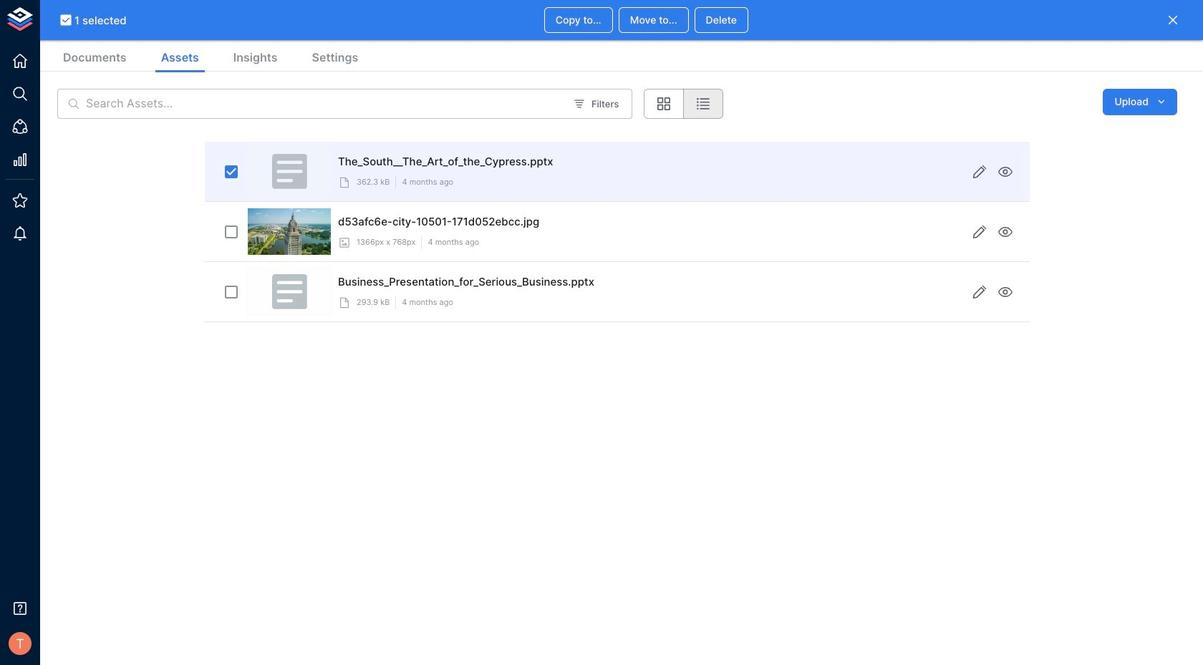 Task type: vqa. For each thing, say whether or not it's contained in the screenshot.
left Favorite image
no



Task type: locate. For each thing, give the bounding box(es) containing it.
group
[[644, 89, 724, 119]]

d53afc6e city 10501 171d052ebcc.jpg image
[[248, 208, 331, 255]]



Task type: describe. For each thing, give the bounding box(es) containing it.
Search Assets... text field
[[86, 89, 565, 119]]



